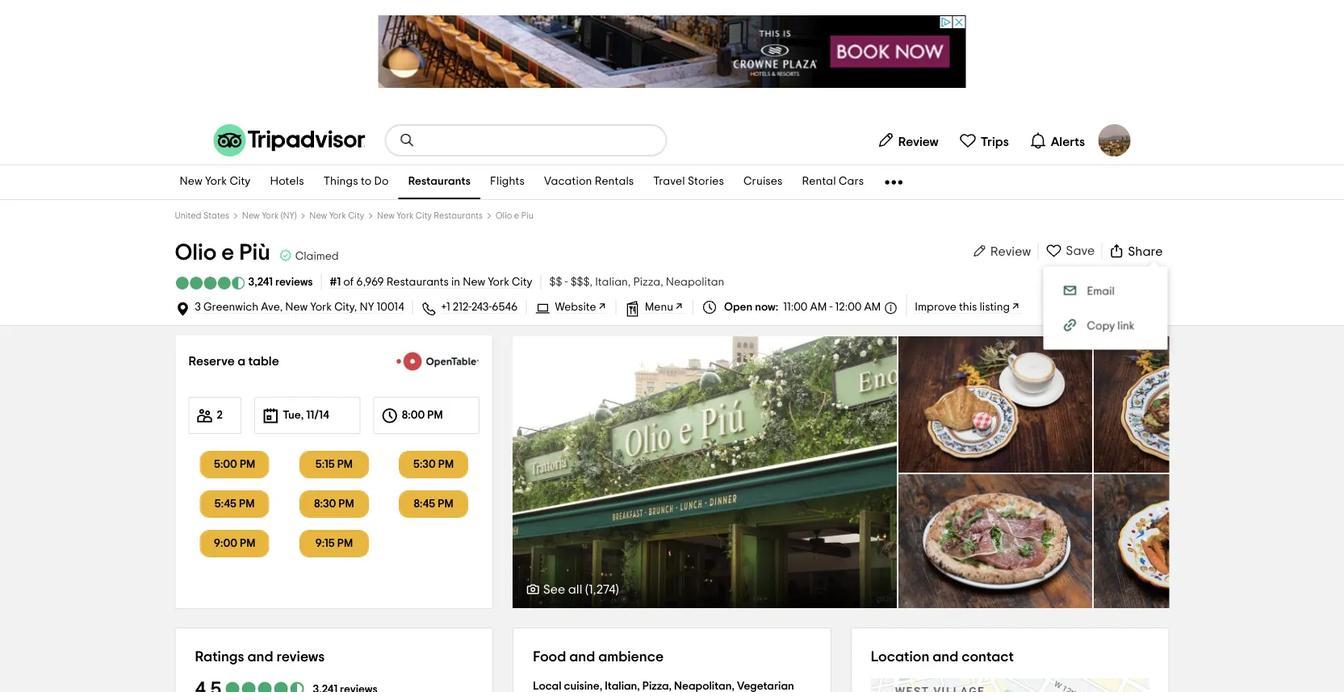 Task type: vqa. For each thing, say whether or not it's contained in the screenshot.
5:00
yes



Task type: locate. For each thing, give the bounding box(es) containing it.
new york city link up states
[[170, 166, 260, 199]]

pm inside button
[[239, 499, 255, 510]]

1 9:15 pm button from the left
[[290, 531, 378, 558]]

1 vertical spatial review link
[[971, 243, 1031, 260]]

reserve
[[189, 355, 235, 368]]

pizza link
[[633, 277, 666, 288]]

restaurants link
[[399, 166, 480, 199]]

243-
[[471, 302, 492, 313]]

york down 'things'
[[329, 212, 346, 220]]

new york city link
[[170, 166, 260, 199], [310, 212, 364, 220]]

website link
[[555, 302, 608, 314]]

new york city down 'things'
[[310, 212, 364, 220]]

3 and from the left
[[933, 650, 959, 665]]

new right states
[[242, 212, 260, 220]]

city inside new york city link
[[230, 176, 251, 188]]

ave,
[[261, 302, 283, 313]]

new right (ny)
[[310, 212, 327, 220]]

1 horizontal spatial new york city link
[[310, 212, 364, 220]]

review up the listing
[[991, 245, 1031, 258]]

new right ave, on the top left of the page
[[285, 302, 308, 313]]

pm for 8:45 pm
[[438, 499, 453, 510]]

pm inside button
[[438, 499, 453, 510]]

1 5:15 pm button from the left
[[290, 451, 378, 479]]

pm right 5:30
[[438, 459, 454, 471]]

0 horizontal spatial -
[[565, 277, 568, 288]]

menu
[[645, 302, 673, 313]]

food and ambience
[[533, 650, 664, 665]]

united states
[[175, 212, 229, 220]]

york
[[205, 176, 227, 188], [262, 212, 279, 220], [329, 212, 346, 220], [397, 212, 414, 220], [488, 277, 510, 288], [310, 302, 332, 313]]

share
[[1128, 245, 1163, 258]]

am right 11:00
[[810, 302, 827, 313]]

- right $$
[[565, 277, 568, 288]]

new york (ny) link
[[242, 212, 297, 220]]

and
[[247, 650, 273, 665], [569, 650, 595, 665], [933, 650, 959, 665]]

advertisement region
[[378, 15, 966, 88]]

now
[[755, 302, 776, 313]]

5:45
[[215, 499, 237, 510]]

0 horizontal spatial and
[[247, 650, 273, 665]]

cuisine,
[[564, 681, 603, 692]]

new york city link down 'things'
[[310, 212, 364, 220]]

0 vertical spatial e
[[514, 212, 519, 220]]

0 vertical spatial review
[[899, 135, 939, 148]]

restaurants for 6,969
[[387, 277, 449, 288]]

improve this listing
[[915, 302, 1010, 313]]

1 horizontal spatial e
[[514, 212, 519, 220]]

212-
[[453, 302, 472, 313]]

8:30 pm
[[314, 499, 354, 510]]

review link left 'trips' link
[[870, 124, 946, 157]]

all
[[568, 583, 583, 596]]

2 horizontal spatial and
[[933, 650, 959, 665]]

save
[[1066, 244, 1095, 257]]

1 horizontal spatial review
[[991, 245, 1031, 258]]

states
[[203, 212, 229, 220]]

9:00
[[214, 539, 237, 550]]

restaurants for city
[[434, 212, 483, 220]]

pm right 5:15
[[337, 459, 353, 471]]

2 5:15 pm button from the left
[[299, 451, 369, 479]]

e left piu in the top left of the page
[[514, 212, 519, 220]]

8:30
[[314, 499, 336, 510]]

1 vertical spatial new york city link
[[310, 212, 364, 220]]

1 vertical spatial reviews
[[277, 650, 325, 665]]

5:15 pm button
[[290, 451, 378, 479], [299, 451, 369, 479]]

pm right 9:15
[[337, 539, 353, 550]]

5:15 pm
[[315, 459, 353, 471]]

+1
[[441, 302, 450, 313]]

5:45 pm button
[[191, 491, 278, 518], [200, 491, 269, 518]]

copy
[[1087, 321, 1115, 332]]

things to do link
[[314, 166, 399, 199]]

things to do
[[324, 176, 389, 188]]

italian link
[[595, 277, 633, 288]]

2
[[217, 410, 223, 422]]

2 am from the left
[[864, 302, 881, 313]]

0 horizontal spatial e
[[222, 241, 234, 264]]

0 horizontal spatial review
[[899, 135, 939, 148]]

8:00
[[402, 410, 425, 422]]

1 9:00 pm button from the left
[[191, 531, 278, 558]]

restaurants up the 10014
[[387, 277, 449, 288]]

united
[[175, 212, 201, 220]]

None search field
[[386, 126, 666, 155]]

#1
[[330, 277, 341, 288]]

1 vertical spatial olio
[[175, 241, 217, 264]]

1 horizontal spatial and
[[569, 650, 595, 665]]

0 horizontal spatial new york city link
[[170, 166, 260, 199]]

rentals
[[595, 176, 634, 188]]

alerts link
[[1023, 124, 1092, 157]]

see
[[543, 583, 565, 596]]

1 vertical spatial -
[[830, 302, 833, 313]]

review link up the listing
[[971, 243, 1031, 260]]

new york (ny)
[[242, 212, 297, 220]]

restaurants up new york city restaurants
[[408, 176, 471, 188]]

ambience
[[598, 650, 664, 665]]

- left 12:00
[[830, 302, 833, 313]]

2 vertical spatial restaurants
[[387, 277, 449, 288]]

location and contact
[[871, 650, 1014, 665]]

and right ratings
[[247, 650, 273, 665]]

pm right the 9:00
[[240, 539, 256, 550]]

local cuisine, italian, pizza, neapolitan, vegetarian
[[533, 681, 794, 693]]

2 9:00 pm button from the left
[[200, 531, 269, 558]]

9:00 pm button
[[191, 531, 278, 558], [200, 531, 269, 558]]

and left contact
[[933, 650, 959, 665]]

and for location
[[933, 650, 959, 665]]

8:45 pm
[[414, 499, 453, 510]]

york left (ny)
[[262, 212, 279, 220]]

pm right 8:30
[[339, 499, 354, 510]]

8:00 pm
[[402, 410, 443, 422]]

1 horizontal spatial new york city
[[310, 212, 364, 220]]

travel stories link
[[644, 166, 734, 199]]

olio for olio e piu
[[496, 212, 512, 220]]

city
[[230, 176, 251, 188], [348, 212, 364, 220], [416, 212, 432, 220], [512, 277, 533, 288]]

pm inside button
[[337, 539, 353, 550]]

italian
[[595, 277, 628, 288]]

cruises
[[744, 176, 783, 188]]

e for più
[[222, 241, 234, 264]]

0 vertical spatial review link
[[870, 124, 946, 157]]

1 vertical spatial e
[[222, 241, 234, 264]]

pm for 8:00 pm
[[427, 410, 443, 422]]

olio left piu in the top left of the page
[[496, 212, 512, 220]]

greenwich
[[203, 302, 259, 313]]

1 am from the left
[[810, 302, 827, 313]]

olio up 4.5 of 5 bubbles image at the left of the page
[[175, 241, 217, 264]]

1 horizontal spatial -
[[830, 302, 833, 313]]

1 horizontal spatial olio
[[496, 212, 512, 220]]

vacation rentals link
[[535, 166, 644, 199]]

0 vertical spatial new york city link
[[170, 166, 260, 199]]

pm for 5:00 pm
[[240, 459, 255, 471]]

0 horizontal spatial am
[[810, 302, 827, 313]]

1 5:30 pm button from the left
[[390, 451, 477, 479]]

1 5:00 pm button from the left
[[191, 451, 278, 479]]

pm right the 5:00
[[240, 459, 255, 471]]

-
[[565, 277, 568, 288], [830, 302, 833, 313]]

flights
[[490, 176, 525, 188]]

pm
[[427, 410, 443, 422], [240, 459, 255, 471], [337, 459, 353, 471], [438, 459, 454, 471], [239, 499, 255, 510], [339, 499, 354, 510], [438, 499, 453, 510], [240, 539, 256, 550], [337, 539, 353, 550]]

0 vertical spatial new york city
[[180, 176, 251, 188]]

e left più
[[222, 241, 234, 264]]

0 horizontal spatial olio
[[175, 241, 217, 264]]

pm right 8:45
[[438, 499, 453, 510]]

0 vertical spatial olio
[[496, 212, 512, 220]]

pm for 5:15 pm
[[337, 459, 353, 471]]

4.5 of 5 bubbles image
[[175, 277, 246, 290]]

new york city up states
[[180, 176, 251, 188]]

pm right 8:00
[[427, 410, 443, 422]]

to
[[361, 176, 372, 188]]

am right 12:00
[[864, 302, 881, 313]]

più
[[239, 241, 270, 264]]

2 5:30 pm button from the left
[[399, 451, 468, 479]]

0 horizontal spatial review link
[[870, 124, 946, 157]]

review
[[899, 135, 939, 148], [991, 245, 1031, 258]]

and for food
[[569, 650, 595, 665]]

1 and from the left
[[247, 650, 273, 665]]

8:30 pm button
[[290, 491, 378, 518], [299, 491, 369, 518]]

travel
[[654, 176, 685, 188]]

ratings and reviews
[[195, 650, 325, 665]]

1 horizontal spatial review link
[[971, 243, 1031, 260]]

pm right the '5:45'
[[239, 499, 255, 510]]

and up cuisine,
[[569, 650, 595, 665]]

cruises link
[[734, 166, 793, 199]]

city up new york (ny) link
[[230, 176, 251, 188]]

2 and from the left
[[569, 650, 595, 665]]

olio
[[496, 212, 512, 220], [175, 241, 217, 264]]

1 horizontal spatial am
[[864, 302, 881, 313]]

vacation
[[544, 176, 592, 188]]

1 5:45 pm button from the left
[[191, 491, 278, 518]]

olio e più
[[175, 241, 270, 264]]

review left 'trips' link
[[899, 135, 939, 148]]

and for ratings
[[247, 650, 273, 665]]

new york city
[[180, 176, 251, 188], [310, 212, 364, 220]]

9:15
[[315, 539, 335, 550]]

restaurants down restaurants link
[[434, 212, 483, 220]]

1 vertical spatial restaurants
[[434, 212, 483, 220]]

e for piu
[[514, 212, 519, 220]]

am
[[810, 302, 827, 313], [864, 302, 881, 313]]

united states link
[[175, 212, 229, 220]]

pizza,
[[643, 681, 672, 692]]



Task type: describe. For each thing, give the bounding box(es) containing it.
contact
[[962, 650, 1014, 665]]

2 9:15 pm button from the left
[[299, 531, 369, 558]]

stories
[[688, 176, 724, 188]]

new right in
[[463, 277, 485, 288]]

search image
[[399, 132, 415, 149]]

city down things to do link
[[348, 212, 364, 220]]

trips
[[981, 135, 1009, 148]]

listing
[[980, 302, 1010, 313]]

ratings
[[195, 650, 244, 665]]

2 5:00 pm button from the left
[[200, 451, 269, 479]]

city down restaurants link
[[416, 212, 432, 220]]

piu
[[521, 212, 534, 220]]

(1,274)
[[585, 583, 619, 596]]

pm for 9:00 pm
[[240, 539, 256, 550]]

link
[[1118, 321, 1135, 332]]

york up states
[[205, 176, 227, 188]]

5:45 pm
[[215, 499, 255, 510]]

0 horizontal spatial new york city
[[180, 176, 251, 188]]

11:00
[[783, 302, 808, 313]]

1 vertical spatial new york city
[[310, 212, 364, 220]]

hotels
[[270, 176, 304, 188]]

9:00 pm
[[214, 539, 256, 550]]

rental cars
[[802, 176, 864, 188]]

pm for 8:30 pm
[[339, 499, 354, 510]]

1 8:30 pm button from the left
[[290, 491, 378, 518]]

2 8:30 pm button from the left
[[299, 491, 369, 518]]

rental cars link
[[793, 166, 874, 199]]

see all (1,274)
[[543, 583, 619, 596]]

10014
[[377, 302, 404, 313]]

things
[[324, 176, 358, 188]]

12:00
[[835, 302, 862, 313]]

do
[[374, 176, 389, 188]]

tue, 11/14
[[283, 410, 329, 422]]

food
[[533, 650, 566, 665]]

(ny)
[[281, 212, 297, 220]]

flights link
[[480, 166, 535, 199]]

pm for 5:30 pm
[[438, 459, 454, 471]]

new down do
[[377, 212, 395, 220]]

vegetarian
[[737, 681, 794, 692]]

of
[[343, 277, 354, 288]]

neapolitan
[[666, 277, 725, 288]]

hotels link
[[260, 166, 314, 199]]

9:15 pm
[[315, 539, 353, 550]]

neapolitan,
[[674, 681, 735, 692]]

york down restaurants link
[[397, 212, 414, 220]]

pm for 5:45 pm
[[239, 499, 255, 510]]

1 8:45 pm button from the left
[[390, 491, 477, 518]]

tripadvisor image
[[214, 124, 365, 157]]

improve this listing link
[[915, 302, 1022, 313]]

0 vertical spatial restaurants
[[408, 176, 471, 188]]

8:45
[[414, 499, 435, 510]]

0 vertical spatial reviews
[[275, 277, 313, 288]]

copy link
[[1087, 321, 1135, 332]]

11/14
[[306, 410, 329, 422]]

improve
[[915, 302, 957, 313]]

menu link
[[645, 302, 685, 314]]

5:30
[[413, 459, 436, 471]]

open
[[724, 302, 753, 313]]

$$ - $$$ link
[[550, 277, 595, 288]]

alerts
[[1051, 135, 1085, 148]]

+1 212-243-6546
[[441, 302, 518, 313]]

travel stories
[[654, 176, 724, 188]]

6,969
[[356, 277, 384, 288]]

open now : 11:00 am - 12:00 am
[[722, 302, 881, 313]]

a
[[238, 355, 246, 368]]

$$
[[550, 277, 562, 288]]

email
[[1087, 286, 1115, 297]]

3 greenwich ave, new york city, ny 10014 link
[[195, 302, 404, 314]]

2 5:45 pm button from the left
[[200, 491, 269, 518]]

olio for olio e più
[[175, 241, 217, 264]]

:
[[776, 302, 779, 313]]

york up the 6546
[[488, 277, 510, 288]]

6546
[[492, 302, 518, 313]]

cars
[[839, 176, 864, 188]]

1 vertical spatial review
[[991, 245, 1031, 258]]

save button
[[1039, 242, 1102, 260]]

pm for 9:15 pm
[[337, 539, 353, 550]]

profile picture image
[[1099, 124, 1131, 157]]

in
[[451, 277, 460, 288]]

3
[[195, 302, 201, 313]]

new york city restaurants
[[377, 212, 483, 220]]

#1 of 6,969 restaurants in new york city
[[330, 277, 533, 288]]

neapolitan link
[[666, 277, 725, 288]]

local
[[533, 681, 562, 692]]

vacation rentals
[[544, 176, 634, 188]]

5:00 pm
[[214, 459, 255, 471]]

0 vertical spatial -
[[565, 277, 568, 288]]

york left the city,
[[310, 302, 332, 313]]

city up the 6546
[[512, 277, 533, 288]]

3 greenwich ave, new york city, ny 10014
[[195, 302, 404, 313]]

2 8:45 pm button from the left
[[399, 491, 468, 518]]

3,241 reviews
[[248, 277, 313, 288]]

$$ - $$$ italian pizza neapolitan
[[550, 277, 725, 288]]

new up united
[[180, 176, 202, 188]]

city,
[[334, 302, 357, 313]]

$$$
[[571, 277, 590, 288]]



